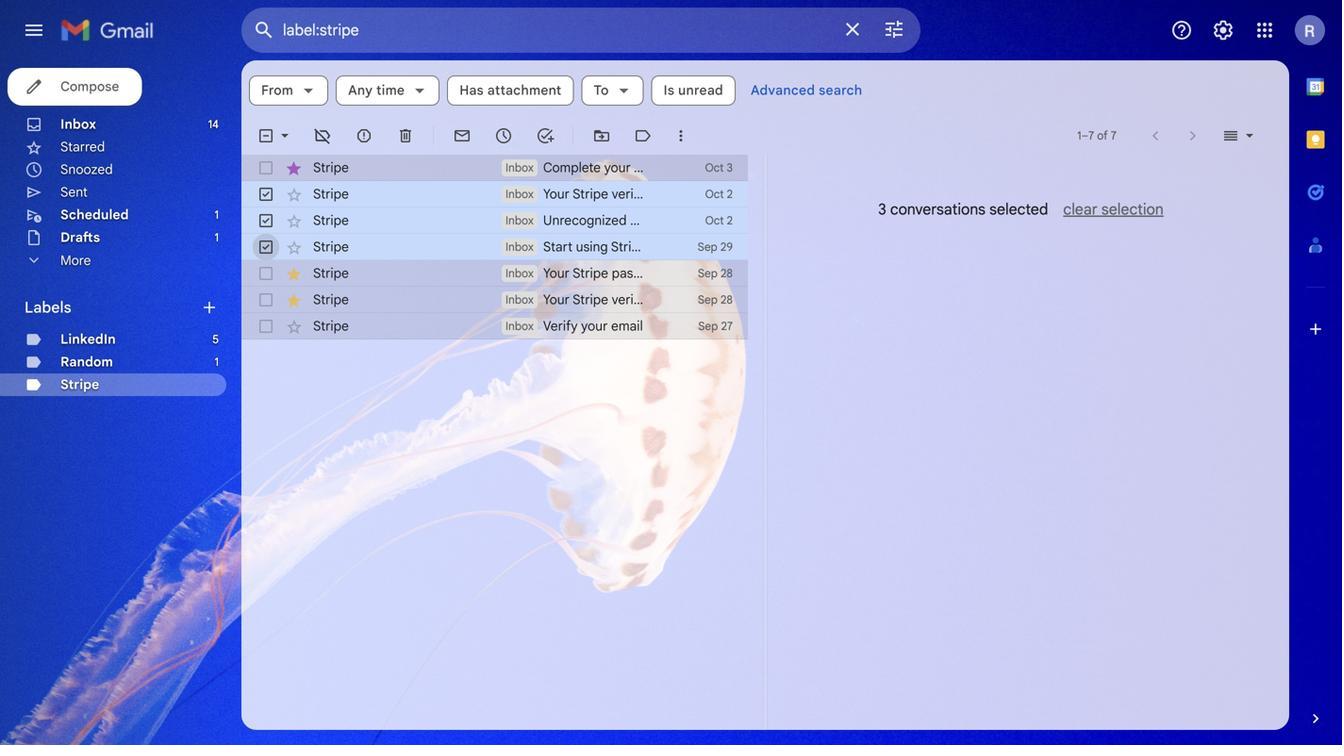 Task type: vqa. For each thing, say whether or not it's contained in the screenshot.
Inbox in the INBOX YOUR STRIPE PASSWORD HAS BEEN UPDATED
yes



Task type: locate. For each thing, give the bounding box(es) containing it.
to
[[795, 159, 807, 176], [730, 212, 743, 229]]

0 horizontal spatial 3
[[727, 161, 733, 175]]

inbox your stripe verification code
[[506, 292, 712, 308]]

oct down oct 3
[[705, 187, 724, 201]]

drafts
[[60, 229, 100, 246]]

updated
[[732, 265, 782, 282]]

2 vertical spatial your
[[543, 292, 570, 308]]

account down start
[[815, 212, 863, 229]]

1
[[215, 208, 219, 222], [215, 231, 219, 245], [215, 355, 219, 369]]

any time
[[348, 82, 405, 99]]

1 code from the top
[[682, 186, 712, 202]]

1 vertical spatial 2
[[727, 214, 733, 228]]

0 horizontal spatial account
[[673, 159, 722, 176]]

2 oct from the top
[[705, 187, 724, 201]]

2 your from the top
[[543, 265, 570, 282]]

your down start
[[543, 265, 570, 282]]

row
[[242, 155, 964, 181], [242, 181, 748, 208], [242, 208, 863, 234], [242, 234, 748, 260], [242, 260, 782, 287], [242, 287, 748, 313], [242, 313, 748, 340]]

0 vertical spatial code
[[682, 186, 712, 202]]

28 for code
[[721, 293, 733, 307]]

your down complete
[[543, 186, 570, 202]]

1 horizontal spatial account
[[815, 212, 863, 229]]

0 vertical spatial 28
[[721, 267, 733, 281]]

2 down inbox complete your stripe account application to start accepting payments on the top of the page
[[727, 187, 733, 201]]

unread
[[678, 82, 724, 99]]

has
[[673, 265, 694, 282]]

your for email
[[581, 318, 608, 335]]

password
[[612, 265, 670, 282]]

1 vertical spatial 28
[[721, 293, 733, 307]]

oct up sep 29
[[705, 214, 724, 228]]

1 2 from the top
[[727, 187, 733, 201]]

2 vertical spatial oct
[[705, 214, 724, 228]]

support image
[[1171, 19, 1194, 42]]

inbox start using stripe now
[[506, 239, 675, 255]]

1 vertical spatial account
[[815, 212, 863, 229]]

6 row from the top
[[242, 287, 748, 313]]

sep left 29
[[698, 240, 718, 254]]

None search field
[[242, 8, 921, 53]]

1 1 from the top
[[215, 208, 219, 222]]

29
[[721, 240, 733, 254]]

0 vertical spatial verification
[[612, 186, 679, 202]]

more button
[[0, 249, 226, 272]]

oct for oct 3
[[705, 161, 724, 175]]

tab list
[[1290, 60, 1343, 678]]

sep left 27
[[698, 319, 718, 334]]

2 1 from the top
[[215, 231, 219, 245]]

in
[[716, 212, 727, 229]]

1 vertical spatial verification
[[612, 292, 679, 308]]

inbox inside inbox start using stripe now
[[506, 240, 534, 254]]

2 right in
[[727, 214, 733, 228]]

device
[[630, 212, 670, 229]]

advanced search options image
[[876, 10, 913, 48]]

1 horizontal spatial 3
[[879, 200, 887, 219]]

0 vertical spatial 2
[[727, 187, 733, 201]]

inbox unrecognized device signed in to your stripe account
[[506, 212, 863, 229]]

oct inside the inbox your stripe verification code oct 2
[[705, 187, 724, 201]]

0 vertical spatial sep 28
[[698, 267, 733, 281]]

start
[[543, 239, 573, 255]]

your for your stripe verification code
[[543, 292, 570, 308]]

1 for random
[[215, 355, 219, 369]]

sep 28 up sep 27
[[698, 293, 733, 307]]

selected
[[990, 200, 1049, 219]]

sent link
[[60, 184, 88, 201]]

2 vertical spatial 1
[[215, 355, 219, 369]]

your
[[604, 159, 631, 176], [746, 212, 773, 229], [581, 318, 608, 335]]

0 vertical spatial to
[[795, 159, 807, 176]]

2 sep 28 from the top
[[698, 293, 733, 307]]

sep
[[698, 240, 718, 254], [698, 267, 718, 281], [698, 293, 718, 307], [698, 319, 718, 334]]

2 2 from the top
[[727, 214, 733, 228]]

inbox inside inbox your stripe verification code
[[506, 293, 534, 307]]

inbox inside the inbox your stripe verification code oct 2
[[506, 187, 534, 201]]

3 down accepting
[[879, 200, 887, 219]]

2 28 from the top
[[721, 293, 733, 307]]

code up signed
[[682, 186, 712, 202]]

0 vertical spatial 1
[[215, 208, 219, 222]]

attachment
[[488, 82, 562, 99]]

sep for your stripe password has been updated
[[698, 267, 718, 281]]

your right in
[[746, 212, 773, 229]]

has attachment
[[460, 82, 562, 99]]

3
[[727, 161, 733, 175], [879, 200, 887, 219]]

sep 28 down sep 29
[[698, 267, 733, 281]]

None checkbox
[[257, 126, 276, 145], [257, 159, 276, 177], [257, 185, 276, 204], [257, 211, 276, 230], [257, 264, 276, 283], [257, 291, 276, 309], [257, 126, 276, 145], [257, 159, 276, 177], [257, 185, 276, 204], [257, 211, 276, 230], [257, 264, 276, 283], [257, 291, 276, 309]]

2 code from the top
[[682, 292, 712, 308]]

inbox inside inbox complete your stripe account application to start accepting payments
[[506, 161, 534, 175]]

sep down been
[[698, 293, 718, 307]]

2 vertical spatial your
[[581, 318, 608, 335]]

inbox your stripe password has been updated
[[506, 265, 782, 282]]

2 inside the inbox your stripe verification code oct 2
[[727, 187, 733, 201]]

sep for your stripe verification code
[[698, 293, 718, 307]]

starred
[[60, 139, 105, 155]]

your down inbox your stripe verification code
[[581, 318, 608, 335]]

more image
[[672, 126, 691, 145]]

code down has at the top right of the page
[[682, 292, 712, 308]]

inbox inside labels navigation
[[60, 116, 96, 133]]

1 vertical spatial oct
[[705, 187, 724, 201]]

from button
[[249, 75, 329, 106]]

inbox your stripe verification code oct 2
[[506, 186, 733, 202]]

None checkbox
[[257, 238, 276, 257], [257, 317, 276, 336], [257, 238, 276, 257], [257, 317, 276, 336]]

inbox for inbox your stripe password has been updated
[[506, 267, 534, 281]]

14
[[208, 117, 219, 132]]

oct left the application
[[705, 161, 724, 175]]

28 up 27
[[721, 293, 733, 307]]

3 your from the top
[[543, 292, 570, 308]]

sep 28
[[698, 267, 733, 281], [698, 293, 733, 307]]

advanced search
[[751, 82, 863, 99]]

3 oct from the top
[[705, 214, 724, 228]]

inbox for inbox
[[60, 116, 96, 133]]

time
[[377, 82, 405, 99]]

sep 28 for has
[[698, 267, 733, 281]]

search mail image
[[247, 13, 281, 47]]

verification up device
[[612, 186, 679, 202]]

advanced
[[751, 82, 816, 99]]

1 vertical spatial to
[[730, 212, 743, 229]]

oct for oct 2
[[705, 214, 724, 228]]

account
[[673, 159, 722, 176], [815, 212, 863, 229]]

your up the inbox your stripe verification code oct 2 at top
[[604, 159, 631, 176]]

1 verification from the top
[[612, 186, 679, 202]]

stripe
[[313, 159, 349, 176], [634, 159, 670, 176], [313, 186, 349, 202], [573, 186, 609, 202], [313, 212, 349, 229], [776, 212, 811, 229], [313, 239, 349, 255], [611, 239, 647, 255], [313, 265, 349, 282], [573, 265, 609, 282], [313, 292, 349, 308], [573, 292, 609, 308], [313, 318, 349, 335], [60, 376, 99, 393]]

2
[[727, 187, 733, 201], [727, 214, 733, 228]]

1 vertical spatial your
[[543, 265, 570, 282]]

sep 28 for code
[[698, 293, 733, 307]]

email
[[611, 318, 643, 335]]

more
[[60, 252, 91, 269]]

1 vertical spatial 1
[[215, 231, 219, 245]]

main content
[[242, 60, 1290, 730]]

compose
[[60, 78, 119, 95]]

1 vertical spatial sep 28
[[698, 293, 733, 307]]

7 row from the top
[[242, 313, 748, 340]]

1 horizontal spatial to
[[795, 159, 807, 176]]

scheduled link
[[60, 207, 129, 223]]

compose button
[[8, 68, 142, 106]]

3 up oct 2
[[727, 161, 733, 175]]

Search mail text field
[[283, 21, 830, 40]]

3 1 from the top
[[215, 355, 219, 369]]

oct 2
[[705, 214, 733, 228]]

0 vertical spatial oct
[[705, 161, 724, 175]]

1 vertical spatial your
[[746, 212, 773, 229]]

code for inbox your stripe verification code
[[682, 292, 712, 308]]

2 verification from the top
[[612, 292, 679, 308]]

1 28 from the top
[[721, 267, 733, 281]]

1 vertical spatial code
[[682, 292, 712, 308]]

verification
[[612, 186, 679, 202], [612, 292, 679, 308]]

code
[[682, 186, 712, 202], [682, 292, 712, 308]]

inbox
[[60, 116, 96, 133], [506, 161, 534, 175], [506, 187, 534, 201], [506, 214, 534, 228], [506, 240, 534, 254], [506, 267, 534, 281], [506, 293, 534, 307], [506, 319, 534, 334]]

5
[[213, 333, 219, 347]]

stripe inside labels navigation
[[60, 376, 99, 393]]

code for inbox your stripe verification code oct 2
[[682, 186, 712, 202]]

complete
[[543, 159, 601, 176]]

verification down inbox your stripe password has been updated
[[612, 292, 679, 308]]

account down more icon
[[673, 159, 722, 176]]

move to image
[[593, 126, 611, 145]]

1 oct from the top
[[705, 161, 724, 175]]

oct
[[705, 161, 724, 175], [705, 187, 724, 201], [705, 214, 724, 228]]

sep right has at the top right of the page
[[698, 267, 718, 281]]

any time button
[[336, 75, 440, 106]]

1 for drafts
[[215, 231, 219, 245]]

random
[[60, 354, 113, 370]]

to right in
[[730, 212, 743, 229]]

inbox inside inbox verify your email -
[[506, 319, 534, 334]]

-
[[647, 318, 653, 335]]

clear selection link
[[1049, 200, 1164, 219]]

your for your stripe password has been updated
[[543, 265, 570, 282]]

4 row from the top
[[242, 234, 748, 260]]

28 down 29
[[721, 267, 733, 281]]

to left start
[[795, 159, 807, 176]]

0 vertical spatial your
[[543, 186, 570, 202]]

your
[[543, 186, 570, 202], [543, 265, 570, 282], [543, 292, 570, 308]]

your up verify
[[543, 292, 570, 308]]

labels heading
[[25, 298, 200, 317]]

is unread
[[664, 82, 724, 99]]

0 vertical spatial your
[[604, 159, 631, 176]]

inbox inside inbox unrecognized device signed in to your stripe account
[[506, 214, 534, 228]]

remove label "stripe" image
[[313, 126, 332, 145]]

oct 3
[[705, 161, 733, 175]]

inbox inside inbox your stripe password has been updated
[[506, 267, 534, 281]]

0 vertical spatial 3
[[727, 161, 733, 175]]

1 sep 28 from the top
[[698, 267, 733, 281]]

28
[[721, 267, 733, 281], [721, 293, 733, 307]]



Task type: describe. For each thing, give the bounding box(es) containing it.
been
[[698, 265, 728, 282]]

now
[[650, 239, 675, 255]]

drafts link
[[60, 229, 100, 246]]

1 your from the top
[[543, 186, 570, 202]]

0 vertical spatial account
[[673, 159, 722, 176]]

clear
[[1064, 200, 1098, 219]]

to button
[[582, 75, 644, 106]]

to
[[594, 82, 609, 99]]

inbox for inbox your stripe verification code oct 2
[[506, 187, 534, 201]]

starred link
[[60, 139, 105, 155]]

28 for has
[[721, 267, 733, 281]]

delete image
[[396, 126, 415, 145]]

advanced search button
[[744, 74, 870, 108]]

linkedin
[[60, 331, 116, 348]]

random link
[[60, 354, 113, 370]]

gmail image
[[60, 11, 163, 49]]

verify
[[543, 318, 578, 335]]

has attachment button
[[447, 75, 574, 106]]

application
[[725, 159, 791, 176]]

0 horizontal spatial to
[[730, 212, 743, 229]]

inbox for inbox start using stripe now
[[506, 240, 534, 254]]

sent
[[60, 184, 88, 201]]

sep 27
[[698, 319, 733, 334]]

inbox for inbox verify your email -
[[506, 319, 534, 334]]

5 row from the top
[[242, 260, 782, 287]]

unrecognized
[[543, 212, 627, 229]]

your for stripe
[[604, 159, 631, 176]]

add to tasks image
[[536, 126, 555, 145]]

sep 29
[[698, 240, 733, 254]]

1 vertical spatial 3
[[879, 200, 887, 219]]

3 row from the top
[[242, 208, 863, 234]]

signed
[[673, 212, 713, 229]]

27
[[721, 319, 733, 334]]

settings image
[[1213, 19, 1235, 42]]

1 row from the top
[[242, 155, 964, 181]]

selection
[[1102, 200, 1164, 219]]

verification for inbox your stripe verification code oct 2
[[612, 186, 679, 202]]

toggle split pane mode image
[[1222, 126, 1241, 145]]

labels navigation
[[0, 60, 242, 745]]

inbox complete your stripe account application to start accepting payments
[[506, 159, 964, 176]]

conversations
[[891, 200, 986, 219]]

using
[[576, 239, 608, 255]]

start
[[810, 159, 839, 176]]

inbox link
[[60, 116, 96, 133]]

3 conversations selected
[[879, 200, 1049, 219]]

inbox for inbox complete your stripe account application to start accepting payments
[[506, 161, 534, 175]]

inbox for inbox your stripe verification code
[[506, 293, 534, 307]]

is
[[664, 82, 675, 99]]

report spam image
[[355, 126, 374, 145]]

linkedin link
[[60, 331, 116, 348]]

clear search image
[[834, 10, 872, 48]]

from
[[261, 82, 294, 99]]

labels image
[[634, 126, 653, 145]]

mark as unread image
[[453, 126, 472, 145]]

has
[[460, 82, 484, 99]]

2 row from the top
[[242, 181, 748, 208]]

labels
[[25, 298, 71, 317]]

main content containing 3 conversations selected
[[242, 60, 1290, 730]]

main menu image
[[23, 19, 45, 42]]

accepting
[[842, 159, 902, 176]]

is unread button
[[652, 75, 736, 106]]

snoozed link
[[60, 161, 113, 178]]

inbox verify your email -
[[506, 318, 656, 335]]

verification for inbox your stripe verification code
[[612, 292, 679, 308]]

snoozed
[[60, 161, 113, 178]]

search
[[819, 82, 863, 99]]

any
[[348, 82, 373, 99]]

stripe link
[[60, 376, 99, 393]]

clear selection
[[1064, 200, 1164, 219]]

inbox for inbox unrecognized device signed in to your stripe account
[[506, 214, 534, 228]]

sep for verify your email
[[698, 319, 718, 334]]

3 inside row
[[727, 161, 733, 175]]

scheduled
[[60, 207, 129, 223]]

payments
[[905, 159, 964, 176]]

1 for scheduled
[[215, 208, 219, 222]]

snooze image
[[494, 126, 513, 145]]



